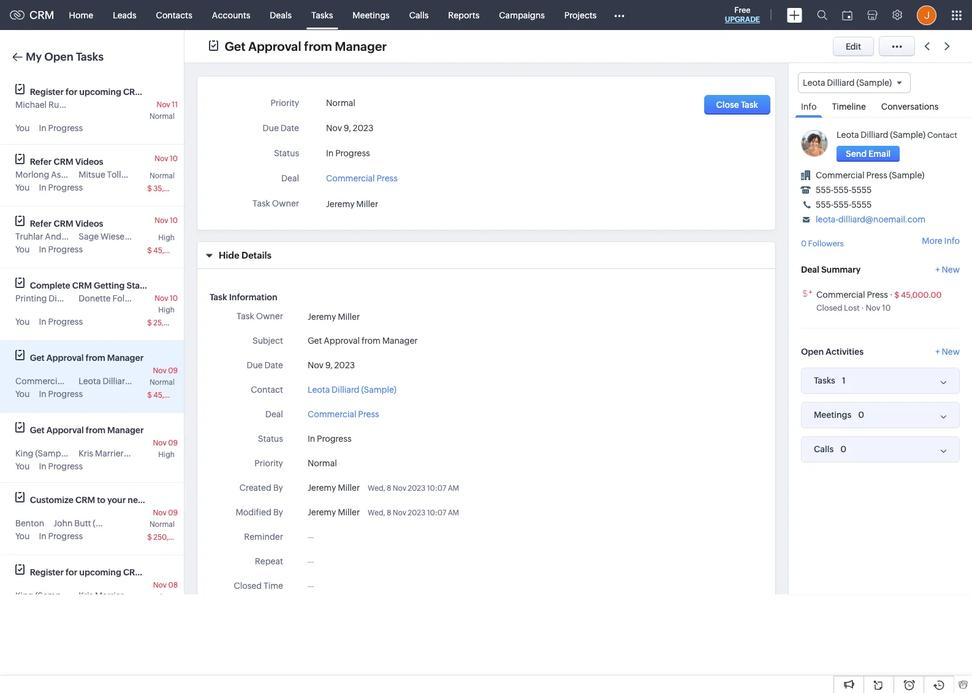 Task type: describe. For each thing, give the bounding box(es) containing it.
2 horizontal spatial tasks
[[814, 376, 836, 386]]

(sample) inside field
[[857, 78, 892, 88]]

time
[[264, 581, 283, 591]]

calls link
[[400, 0, 439, 30]]

mitsue
[[79, 170, 105, 180]]

commercial press (sample) link
[[816, 171, 925, 180]]

1 555-555-5555 from the top
[[816, 185, 872, 195]]

leads
[[113, 10, 136, 20]]

in progress for sage wieser (sample)
[[39, 245, 83, 254]]

leota inside the leota dilliard (sample) field
[[803, 78, 825, 88]]

by for modified by
[[273, 508, 283, 517]]

1 horizontal spatial tasks
[[311, 10, 333, 20]]

create menu image
[[787, 8, 803, 22]]

$ 45,000.00 for sage wieser (sample)
[[147, 246, 191, 255]]

john butt (sample)
[[53, 519, 128, 528]]

11
[[172, 101, 178, 109]]

wed, 8 nov 2023 10:07 am for modified by
[[368, 509, 459, 517]]

leota dilliard (sample) contact
[[837, 130, 957, 140]]

you for truhlar
[[15, 245, 30, 254]]

conversations link
[[875, 93, 945, 117]]

close task link
[[704, 95, 771, 115]]

$ 45,000.00 for leota dilliard (sample)
[[147, 391, 191, 400]]

upcoming for register for upcoming crm webinars nov 08
[[79, 568, 121, 578]]

nov inside 'register for upcoming crm webinars nov 08'
[[153, 581, 167, 590]]

crm inside complete crm getting started steps nov 10
[[72, 281, 92, 291]]

refer crm videos for and
[[30, 219, 103, 229]]

customize crm to your needs nov 09
[[30, 495, 178, 517]]

0 vertical spatial get approval from manager
[[225, 39, 387, 53]]

2 + new from the top
[[936, 347, 960, 357]]

king (sample) for get
[[15, 449, 71, 459]]

commercial for commercial press (sample) link
[[816, 171, 865, 180]]

0 vertical spatial info
[[801, 102, 817, 112]]

0 vertical spatial deal
[[281, 174, 299, 183]]

35,000.00
[[153, 185, 191, 193]]

0 vertical spatial owner
[[272, 199, 299, 208]]

more info
[[922, 236, 960, 246]]

(sample) inside michael ruta (sample) normal
[[68, 100, 104, 110]]

timeline
[[832, 102, 866, 112]]

2 5555 from the top
[[852, 200, 872, 210]]

2 new from the top
[[942, 347, 960, 357]]

09 inside customize crm to your needs nov 09
[[168, 509, 178, 517]]

in for sage wieser (sample)
[[39, 245, 46, 254]]

8 for modified by
[[387, 509, 391, 517]]

morlong
[[15, 170, 49, 180]]

wed, 8 nov 2023 10:07 am for created by
[[368, 484, 459, 493]]

$ 250,000.00
[[147, 533, 195, 542]]

task up details
[[253, 199, 270, 208]]

needs
[[128, 495, 153, 505]]

you for morlong
[[15, 183, 30, 193]]

summary
[[821, 265, 861, 274]]

0 for calls
[[841, 444, 847, 454]]

meetings link
[[343, 0, 400, 30]]

10 down "35,000.00"
[[170, 216, 178, 225]]

my open tasks
[[26, 50, 104, 63]]

1 you from the top
[[15, 123, 30, 133]]

Leota Dilliard (Sample) field
[[798, 72, 911, 93]]

getting
[[94, 281, 125, 291]]

you for commercial
[[15, 389, 30, 399]]

followers
[[808, 239, 844, 248]]

sage
[[79, 232, 99, 242]]

1 horizontal spatial calls
[[814, 445, 834, 454]]

more
[[922, 236, 943, 246]]

$ 35,000.00
[[147, 185, 191, 193]]

1 + new from the top
[[936, 265, 960, 274]]

in progress for leota dilliard (sample)
[[39, 389, 83, 399]]

created
[[239, 483, 271, 493]]

ruta
[[48, 100, 67, 110]]

0 vertical spatial priority
[[271, 98, 299, 108]]

in progress for donette foller (sample)
[[39, 317, 83, 327]]

leota inside leota dilliard (sample) link
[[308, 385, 330, 395]]

low
[[160, 593, 175, 601]]

john
[[53, 519, 73, 528]]

$ inside the commercial press · $ 45,000.00 closed lost · nov 10
[[895, 290, 900, 300]]

details
[[242, 250, 272, 261]]

hide
[[219, 250, 240, 261]]

0 vertical spatial 9,
[[344, 123, 351, 133]]

0 horizontal spatial calls
[[409, 10, 429, 20]]

0 horizontal spatial leota dilliard (sample)
[[79, 376, 168, 386]]

kris for upcoming
[[79, 591, 93, 601]]

dilliard inside field
[[827, 78, 855, 88]]

free upgrade
[[725, 6, 760, 24]]

leota dilliard (sample) inside field
[[803, 78, 892, 88]]

modified by
[[236, 508, 283, 517]]

commercial inside the commercial press · $ 45,000.00 closed lost · nov 10
[[817, 290, 865, 300]]

in for john butt (sample)
[[39, 532, 46, 541]]

approval inside get approval from manager nov 09
[[47, 353, 84, 363]]

contacts link
[[146, 0, 202, 30]]

projects link
[[555, 0, 607, 30]]

1 horizontal spatial open
[[801, 347, 824, 357]]

progress for kris marrier (sample)
[[48, 462, 83, 471]]

0 horizontal spatial meetings
[[353, 10, 390, 20]]

1 5555 from the top
[[852, 185, 872, 195]]

king for register
[[15, 591, 33, 601]]

printing
[[15, 294, 47, 303]]

1 vertical spatial get approval from manager
[[308, 336, 418, 346]]

1 vertical spatial info
[[944, 236, 960, 246]]

+ new link
[[936, 265, 960, 281]]

close
[[716, 100, 739, 110]]

$ 25,000.00
[[147, 319, 190, 327]]

in for kris marrier (sample)
[[39, 462, 46, 471]]

open activities
[[801, 347, 864, 357]]

1 vertical spatial task owner
[[237, 311, 283, 321]]

contact inside the leota dilliard (sample) contact
[[928, 131, 957, 140]]

in for donette foller (sample)
[[39, 317, 46, 327]]

leota-dilliard@noemail.com link
[[816, 215, 926, 225]]

next record image
[[945, 42, 953, 50]]

manager inside get approval from manager nov 09
[[107, 353, 144, 363]]

started
[[127, 281, 157, 291]]

close task
[[716, 100, 758, 110]]

0 followers
[[801, 239, 844, 248]]

modified
[[236, 508, 271, 517]]

commercial press · $ 45,000.00 closed lost · nov 10
[[817, 290, 942, 312]]

Other Modules field
[[607, 5, 633, 25]]

10 inside complete crm getting started steps nov 10
[[170, 294, 178, 303]]

edit button
[[833, 36, 874, 56]]

kris marrier (sample) for manager
[[79, 449, 161, 459]]

you for king
[[15, 462, 30, 471]]

hide details link
[[216, 250, 272, 261]]

leota-
[[816, 215, 839, 225]]

for for register for upcoming crm webinars nov 11
[[66, 87, 77, 97]]

1 vertical spatial owner
[[256, 311, 283, 321]]

created by
[[239, 483, 283, 493]]

high for donette foller (sample)
[[158, 306, 175, 315]]

dilliard@noemail.com
[[839, 215, 926, 225]]

contacts
[[156, 10, 192, 20]]

crm inside customize crm to your needs nov 09
[[75, 495, 95, 505]]

closed time
[[234, 581, 283, 591]]

in for mitsue tollner (sample)
[[39, 183, 46, 193]]

videos for sage
[[75, 219, 103, 229]]

foller
[[113, 294, 135, 303]]

0 horizontal spatial 9,
[[325, 360, 333, 370]]

profile image
[[917, 5, 937, 25]]

1 vertical spatial commercial press
[[15, 376, 87, 386]]

1 vertical spatial meetings
[[814, 410, 852, 420]]

08
[[168, 581, 178, 590]]

register for upcoming crm webinars nov 08
[[30, 568, 183, 590]]

videos for mitsue
[[75, 157, 103, 167]]

michael ruta (sample) normal
[[15, 100, 175, 121]]

kris for from
[[79, 449, 93, 459]]

250,000.00
[[153, 533, 195, 542]]

0 vertical spatial task owner
[[253, 199, 299, 208]]

info link
[[795, 93, 823, 118]]

butt
[[74, 519, 91, 528]]

am for modified by
[[448, 509, 459, 517]]

10 up "35,000.00"
[[170, 154, 178, 163]]

you for printing
[[15, 317, 30, 327]]

upcoming for register for upcoming crm webinars nov 11
[[79, 87, 121, 97]]

2 horizontal spatial approval
[[324, 336, 360, 346]]

0 vertical spatial due
[[263, 123, 279, 133]]

webinars for register for upcoming crm webinars nov 08
[[145, 568, 183, 578]]

$ for john butt (sample)
[[147, 533, 152, 542]]

1 vertical spatial due
[[247, 360, 263, 370]]

projects
[[565, 10, 597, 20]]

my
[[26, 50, 42, 63]]

profile element
[[910, 0, 944, 30]]

0 horizontal spatial leota dilliard (sample) link
[[308, 384, 397, 397]]

deals link
[[260, 0, 302, 30]]

10:07 for modified by
[[427, 509, 446, 517]]

leota-dilliard@noemail.com
[[816, 215, 926, 225]]

progress for mitsue tollner (sample)
[[48, 183, 83, 193]]

1 + from the top
[[936, 265, 940, 274]]

2 555-555-5555 from the top
[[816, 200, 872, 210]]

repeat
[[255, 557, 283, 566]]

mitsue tollner (sample)
[[79, 170, 171, 180]]

nov inside register for upcoming crm webinars nov 11
[[157, 101, 170, 109]]

progress for leota dilliard (sample)
[[48, 389, 83, 399]]

nov inside the commercial press · $ 45,000.00 closed lost · nov 10
[[866, 303, 881, 312]]

commercial press (sample)
[[816, 171, 925, 180]]

task right close
[[741, 100, 758, 110]]

timeline link
[[826, 93, 872, 117]]

home
[[69, 10, 93, 20]]

activities
[[826, 347, 864, 357]]

conversations
[[882, 102, 939, 112]]

0 for meetings
[[859, 410, 865, 420]]

get approval from manager nov 09
[[30, 353, 178, 375]]

get apporval from manager nov 09
[[30, 425, 178, 448]]

1 vertical spatial priority
[[255, 459, 283, 468]]

from inside get approval from manager nov 09
[[86, 353, 105, 363]]

for for register for upcoming crm webinars nov 08
[[66, 568, 77, 578]]

refer crm videos for associates
[[30, 157, 103, 167]]

search element
[[810, 0, 835, 30]]

customize
[[30, 495, 74, 505]]

more info link
[[922, 236, 960, 246]]

25,000.00
[[153, 319, 190, 327]]

2 vertical spatial commercial press link
[[308, 408, 379, 421]]

$ for sage wieser (sample)
[[147, 246, 152, 255]]

associates
[[51, 170, 94, 180]]

1 vertical spatial tasks
[[76, 50, 104, 63]]

1 vertical spatial closed
[[234, 581, 262, 591]]

0 vertical spatial due date
[[263, 123, 299, 133]]

lost
[[844, 303, 860, 312]]

subject
[[253, 336, 283, 346]]

create menu element
[[780, 0, 810, 30]]

accounts link
[[202, 0, 260, 30]]



Task type: vqa. For each thing, say whether or not it's contained in the screenshot.


Task type: locate. For each thing, give the bounding box(es) containing it.
get inside get apporval from manager nov 09
[[30, 425, 45, 435]]

refer up morlong
[[30, 157, 52, 167]]

jeremy miller
[[326, 199, 378, 209], [308, 312, 360, 322], [308, 483, 360, 493], [308, 508, 360, 517]]

0 horizontal spatial open
[[44, 50, 73, 63]]

2 vertical spatial tasks
[[814, 376, 836, 386]]

1 vertical spatial refer crm videos
[[30, 219, 103, 229]]

1 horizontal spatial info
[[944, 236, 960, 246]]

1 vertical spatial marrier
[[95, 591, 124, 601]]

2 upcoming from the top
[[79, 568, 121, 578]]

date
[[281, 123, 299, 133], [265, 360, 283, 370]]

wed,
[[368, 484, 385, 493], [368, 509, 385, 517]]

0 vertical spatial meetings
[[353, 10, 390, 20]]

in
[[39, 123, 46, 133], [326, 148, 334, 158], [39, 183, 46, 193], [39, 245, 46, 254], [39, 317, 46, 327], [39, 389, 46, 399], [308, 434, 315, 444], [39, 462, 46, 471], [39, 532, 46, 541]]

info left timeline
[[801, 102, 817, 112]]

None button
[[837, 146, 900, 162]]

1 am from the top
[[448, 484, 459, 493]]

0 vertical spatial king
[[15, 449, 33, 459]]

crm
[[29, 9, 54, 21], [123, 87, 143, 97], [54, 157, 73, 167], [54, 219, 73, 229], [72, 281, 92, 291], [75, 495, 95, 505], [123, 568, 143, 578]]

2 horizontal spatial leota dilliard (sample)
[[803, 78, 892, 88]]

task left information
[[210, 292, 227, 302]]

crm link
[[10, 9, 54, 21]]

get approval from manager
[[225, 39, 387, 53], [308, 336, 418, 346]]

$ for mitsue tollner (sample)
[[147, 185, 152, 193]]

2 am from the top
[[448, 509, 459, 517]]

1 vertical spatial kris marrier (sample)
[[79, 591, 161, 601]]

kris marrier (sample) down 'register for upcoming crm webinars nov 08'
[[79, 591, 161, 601]]

2 kris from the top
[[79, 591, 93, 601]]

nov 10 down the $ 35,000.00
[[155, 216, 178, 225]]

0 horizontal spatial truhlar
[[15, 232, 43, 242]]

tollner
[[107, 170, 134, 180]]

task
[[741, 100, 758, 110], [253, 199, 270, 208], [210, 292, 227, 302], [237, 311, 254, 321]]

commercial press for commercial press link to the bottom
[[308, 410, 379, 419]]

get down accounts
[[225, 39, 246, 53]]

0 vertical spatial am
[[448, 484, 459, 493]]

new inside + new link
[[942, 265, 960, 274]]

$
[[147, 185, 152, 193], [147, 246, 152, 255], [895, 290, 900, 300], [147, 319, 152, 327], [147, 391, 152, 400], [147, 533, 152, 542]]

nov 10
[[155, 154, 178, 163], [155, 216, 178, 225]]

0 horizontal spatial closed
[[234, 581, 262, 591]]

refer
[[30, 157, 52, 167], [30, 219, 52, 229]]

1 $ 45,000.00 from the top
[[147, 246, 191, 255]]

nov 9, 2023
[[326, 123, 374, 133], [308, 360, 355, 370]]

commercial press link
[[326, 170, 398, 183], [817, 290, 888, 300], [308, 408, 379, 421]]

2 10:07 from the top
[[427, 509, 446, 517]]

normal inside michael ruta (sample) normal
[[150, 112, 175, 121]]

2 kris marrier (sample) from the top
[[79, 591, 161, 601]]

in for leota dilliard (sample)
[[39, 389, 46, 399]]

campaigns
[[499, 10, 545, 20]]

1 vertical spatial ·
[[862, 303, 864, 312]]

get down printing at the left top
[[30, 353, 45, 363]]

morlong associates
[[15, 170, 94, 180]]

manager inside get apporval from manager nov 09
[[107, 425, 144, 435]]

open
[[44, 50, 73, 63], [801, 347, 824, 357]]

truhlar right and
[[63, 232, 91, 242]]

1 vertical spatial leota dilliard (sample) link
[[308, 384, 397, 397]]

2 nov 10 from the top
[[155, 216, 178, 225]]

2 $ 45,000.00 from the top
[[147, 391, 191, 400]]

2 wed, from the top
[[368, 509, 385, 517]]

crm inside register for upcoming crm webinars nov 11
[[123, 87, 143, 97]]

nov inside complete crm getting started steps nov 10
[[155, 294, 168, 303]]

refer for morlong
[[30, 157, 52, 167]]

3 high from the top
[[158, 451, 175, 459]]

2 king from the top
[[15, 591, 33, 601]]

get right subject
[[308, 336, 322, 346]]

open left the activities
[[801, 347, 824, 357]]

upgrade
[[725, 15, 760, 24]]

tasks left the 1
[[814, 376, 836, 386]]

2 vertical spatial 45,000.00
[[153, 391, 191, 400]]

1 09 from the top
[[168, 367, 178, 375]]

get left apporval
[[30, 425, 45, 435]]

hide details
[[219, 250, 272, 261]]

webinars for register for upcoming crm webinars nov 11
[[145, 87, 183, 97]]

1 10:07 from the top
[[427, 484, 446, 493]]

1 horizontal spatial meetings
[[814, 410, 852, 420]]

for inside 'register for upcoming crm webinars nov 08'
[[66, 568, 77, 578]]

leota dilliard (sample)
[[803, 78, 892, 88], [79, 376, 168, 386], [308, 385, 397, 395]]

truhlar and truhlar attys
[[15, 232, 113, 242]]

contact down conversations
[[928, 131, 957, 140]]

crm inside 'register for upcoming crm webinars nov 08'
[[123, 568, 143, 578]]

$ for leota dilliard (sample)
[[147, 391, 152, 400]]

3 09 from the top
[[168, 509, 178, 517]]

commercial press for the top commercial press link
[[326, 174, 398, 183]]

due
[[263, 123, 279, 133], [247, 360, 263, 370]]

marrier down 'register for upcoming crm webinars nov 08'
[[95, 591, 124, 601]]

1 vertical spatial refer
[[30, 219, 52, 229]]

1 vertical spatial webinars
[[145, 568, 183, 578]]

0 vertical spatial approval
[[248, 39, 301, 53]]

campaigns link
[[489, 0, 555, 30]]

high for sage wieser (sample)
[[158, 234, 175, 242]]

press for the top commercial press link
[[377, 174, 398, 183]]

info
[[801, 102, 817, 112], [944, 236, 960, 246]]

webinars up 08
[[145, 568, 183, 578]]

press for commercial press (sample) link
[[867, 171, 888, 180]]

4 you from the top
[[15, 317, 30, 327]]

deals
[[270, 10, 292, 20]]

task down task information
[[237, 311, 254, 321]]

2 refer from the top
[[30, 219, 52, 229]]

accounts
[[212, 10, 250, 20]]

1 horizontal spatial contact
[[928, 131, 957, 140]]

1 vertical spatial by
[[273, 508, 283, 517]]

0 vertical spatial + new
[[936, 265, 960, 274]]

1 refer from the top
[[30, 157, 52, 167]]

$ 45,000.00
[[147, 246, 191, 255], [147, 391, 191, 400]]

09 inside get approval from manager nov 09
[[168, 367, 178, 375]]

0 vertical spatial open
[[44, 50, 73, 63]]

1 horizontal spatial leota dilliard (sample) link
[[837, 130, 926, 140]]

2 horizontal spatial 0
[[859, 410, 865, 420]]

1 vertical spatial due date
[[247, 360, 283, 370]]

1 horizontal spatial approval
[[248, 39, 301, 53]]

register up ruta in the left of the page
[[30, 87, 64, 97]]

closed left the 'lost'
[[817, 303, 843, 312]]

1 vertical spatial deal
[[801, 265, 820, 274]]

1 vertical spatial open
[[801, 347, 824, 357]]

michael
[[15, 100, 47, 110]]

in progress for kris marrier (sample)
[[39, 462, 83, 471]]

555-555-5555 down commercial press (sample) link
[[816, 185, 872, 195]]

register for register for upcoming crm webinars nov 08
[[30, 568, 64, 578]]

for inside register for upcoming crm webinars nov 11
[[66, 87, 77, 97]]

tasks down home link
[[76, 50, 104, 63]]

leads link
[[103, 0, 146, 30]]

calendar image
[[842, 10, 853, 20]]

1 horizontal spatial 0
[[841, 444, 847, 454]]

in progress
[[39, 123, 83, 133], [326, 148, 370, 158], [39, 183, 83, 193], [39, 245, 83, 254], [39, 317, 83, 327], [39, 389, 83, 399], [308, 434, 352, 444], [39, 462, 83, 471], [39, 532, 83, 541]]

1 wed, 8 nov 2023 10:07 am from the top
[[368, 484, 459, 493]]

king (sample) for register
[[15, 591, 71, 601]]

by right created
[[273, 483, 283, 493]]

1 by from the top
[[273, 483, 283, 493]]

0 vertical spatial webinars
[[145, 87, 183, 97]]

2 refer crm videos from the top
[[30, 219, 103, 229]]

information
[[229, 292, 277, 302]]

8
[[387, 484, 391, 493], [387, 509, 391, 517]]

09 for kris marrier (sample)
[[168, 439, 178, 448]]

1 for from the top
[[66, 87, 77, 97]]

tasks link
[[302, 0, 343, 30]]

progress for sage wieser (sample)
[[48, 245, 83, 254]]

0 vertical spatial date
[[281, 123, 299, 133]]

1 vertical spatial 8
[[387, 509, 391, 517]]

$ for donette foller (sample)
[[147, 319, 152, 327]]

0 vertical spatial wed, 8 nov 2023 10:07 am
[[368, 484, 459, 493]]

meetings down the 1
[[814, 410, 852, 420]]

refer crm videos up truhlar and truhlar attys
[[30, 219, 103, 229]]

videos up mitsue
[[75, 157, 103, 167]]

1 vertical spatial 5555
[[852, 200, 872, 210]]

kris marrier (sample) for crm
[[79, 591, 161, 601]]

2 truhlar from the left
[[63, 232, 91, 242]]

09
[[168, 367, 178, 375], [168, 439, 178, 448], [168, 509, 178, 517]]

0 vertical spatial 0
[[801, 239, 807, 248]]

by
[[273, 483, 283, 493], [273, 508, 283, 517]]

press inside the commercial press · $ 45,000.00 closed lost · nov 10
[[867, 290, 888, 300]]

2 register from the top
[[30, 568, 64, 578]]

nov inside customize crm to your needs nov 09
[[153, 509, 167, 517]]

2 high from the top
[[158, 306, 175, 315]]

0 vertical spatial $ 45,000.00
[[147, 246, 191, 255]]

2 + from the top
[[936, 347, 940, 357]]

0 vertical spatial 555-555-5555
[[816, 185, 872, 195]]

0 vertical spatial +
[[936, 265, 940, 274]]

0 vertical spatial calls
[[409, 10, 429, 20]]

press for commercial press link to the bottom
[[358, 410, 379, 419]]

complete crm getting started steps nov 10
[[30, 281, 181, 303]]

truhlar
[[15, 232, 43, 242], [63, 232, 91, 242]]

2 for from the top
[[66, 568, 77, 578]]

register inside 'register for upcoming crm webinars nov 08'
[[30, 568, 64, 578]]

1 kris from the top
[[79, 449, 93, 459]]

your
[[107, 495, 126, 505]]

1 vertical spatial king
[[15, 591, 33, 601]]

2 webinars from the top
[[145, 568, 183, 578]]

1 vertical spatial date
[[265, 360, 283, 370]]

get inside get approval from manager nov 09
[[30, 353, 45, 363]]

1 horizontal spatial ·
[[890, 290, 893, 300]]

0 vertical spatial high
[[158, 234, 175, 242]]

contact down subject
[[251, 385, 283, 395]]

from inside get apporval from manager nov 09
[[86, 425, 105, 435]]

nov
[[157, 101, 170, 109], [326, 123, 342, 133], [155, 154, 168, 163], [155, 216, 168, 225], [155, 294, 168, 303], [866, 303, 881, 312], [308, 360, 324, 370], [153, 367, 167, 375], [153, 439, 167, 448], [393, 484, 406, 493], [153, 509, 167, 517], [393, 509, 406, 517], [153, 581, 167, 590]]

1 kris marrier (sample) from the top
[[79, 449, 161, 459]]

1 register from the top
[[30, 87, 64, 97]]

0 horizontal spatial ·
[[862, 303, 864, 312]]

register down john
[[30, 568, 64, 578]]

0 horizontal spatial contact
[[251, 385, 283, 395]]

nov inside get apporval from manager nov 09
[[153, 439, 167, 448]]

upcoming inside register for upcoming crm webinars nov 11
[[79, 87, 121, 97]]

10 inside the commercial press · $ 45,000.00 closed lost · nov 10
[[882, 303, 891, 312]]

refer for truhlar
[[30, 219, 52, 229]]

0 vertical spatial king (sample)
[[15, 449, 71, 459]]

task owner down information
[[237, 311, 283, 321]]

register for register for upcoming crm webinars nov 11
[[30, 87, 64, 97]]

king for get
[[15, 449, 33, 459]]

upcoming up michael ruta (sample) normal
[[79, 87, 121, 97]]

0 vertical spatial nov 10
[[155, 154, 178, 163]]

calls
[[409, 10, 429, 20], [814, 445, 834, 454]]

45,000.00
[[153, 246, 191, 255], [901, 290, 942, 300], [153, 391, 191, 400]]

high for kris marrier (sample)
[[158, 451, 175, 459]]

1 vertical spatial upcoming
[[79, 568, 121, 578]]

task owner up details
[[253, 199, 299, 208]]

1
[[842, 376, 846, 385]]

0 vertical spatial leota dilliard (sample) link
[[837, 130, 926, 140]]

1 vertical spatial 45,000.00
[[901, 290, 942, 300]]

1 vertical spatial contact
[[251, 385, 283, 395]]

wed, for modified by
[[368, 509, 385, 517]]

1 new from the top
[[942, 265, 960, 274]]

0 vertical spatial commercial press link
[[326, 170, 398, 183]]

search image
[[817, 10, 828, 20]]

1 vertical spatial commercial press link
[[817, 290, 888, 300]]

09 for leota dilliard (sample)
[[168, 367, 178, 375]]

09 inside get apporval from manager nov 09
[[168, 439, 178, 448]]

deal summary
[[801, 265, 861, 274]]

0 vertical spatial 45,000.00
[[153, 246, 191, 255]]

1 vertical spatial am
[[448, 509, 459, 517]]

refer crm videos up associates
[[30, 157, 103, 167]]

donette
[[79, 294, 111, 303]]

marrier for from
[[95, 449, 124, 459]]

home link
[[59, 0, 103, 30]]

1 horizontal spatial truhlar
[[63, 232, 91, 242]]

previous record image
[[925, 42, 930, 50]]

meetings left calls link
[[353, 10, 390, 20]]

10:07
[[427, 484, 446, 493], [427, 509, 446, 517]]

1 refer crm videos from the top
[[30, 157, 103, 167]]

task information
[[210, 292, 277, 302]]

dimensions
[[49, 294, 95, 303]]

1 8 from the top
[[387, 484, 391, 493]]

10
[[170, 154, 178, 163], [170, 216, 178, 225], [170, 294, 178, 303], [882, 303, 891, 312]]

nov 10 up the $ 35,000.00
[[155, 154, 178, 163]]

nov 10 for mitsue tollner (sample)
[[155, 154, 178, 163]]

0
[[801, 239, 807, 248], [859, 410, 865, 420], [841, 444, 847, 454]]

9,
[[344, 123, 351, 133], [325, 360, 333, 370]]

1 truhlar from the left
[[15, 232, 43, 242]]

king (sample)
[[15, 449, 71, 459], [15, 591, 71, 601]]

marrier down get apporval from manager nov 09
[[95, 449, 124, 459]]

kris down 'register for upcoming crm webinars nov 08'
[[79, 591, 93, 601]]

info right more at the top right
[[944, 236, 960, 246]]

marrier for upcoming
[[95, 591, 124, 601]]

kris marrier (sample) down get apporval from manager nov 09
[[79, 449, 161, 459]]

0 vertical spatial tasks
[[311, 10, 333, 20]]

closed inside the commercial press · $ 45,000.00 closed lost · nov 10
[[817, 303, 843, 312]]

webinars inside register for upcoming crm webinars nov 11
[[145, 87, 183, 97]]

2 vertical spatial deal
[[265, 410, 283, 419]]

status
[[274, 148, 299, 158], [258, 434, 283, 444]]

contact
[[928, 131, 957, 140], [251, 385, 283, 395]]

10 right the 'lost'
[[882, 303, 891, 312]]

1 vertical spatial new
[[942, 347, 960, 357]]

2 vertical spatial 09
[[168, 509, 178, 517]]

2 wed, 8 nov 2023 10:07 am from the top
[[368, 509, 459, 517]]

8 for created by
[[387, 484, 391, 493]]

45,000.00 for sage wieser (sample)
[[153, 246, 191, 255]]

1 wed, from the top
[[368, 484, 385, 493]]

0 vertical spatial contact
[[928, 131, 957, 140]]

10 down "steps"
[[170, 294, 178, 303]]

0 vertical spatial kris
[[79, 449, 93, 459]]

wieser
[[101, 232, 128, 242]]

1 vertical spatial nov 10
[[155, 216, 178, 225]]

am for created by
[[448, 484, 459, 493]]

1 vertical spatial wed, 8 nov 2023 10:07 am
[[368, 509, 459, 517]]

press
[[867, 171, 888, 180], [377, 174, 398, 183], [867, 290, 888, 300], [66, 376, 87, 386], [358, 410, 379, 419]]

to
[[97, 495, 105, 505]]

reports
[[448, 10, 480, 20]]

in progress for john butt (sample)
[[39, 532, 83, 541]]

2 09 from the top
[[168, 439, 178, 448]]

10:07 for created by
[[427, 484, 446, 493]]

1 high from the top
[[158, 234, 175, 242]]

1 vertical spatial 555-555-5555
[[816, 200, 872, 210]]

0 vertical spatial new
[[942, 265, 960, 274]]

kris down get apporval from manager nov 09
[[79, 449, 93, 459]]

from
[[304, 39, 332, 53], [362, 336, 381, 346], [86, 353, 105, 363], [86, 425, 105, 435]]

register inside register for upcoming crm webinars nov 11
[[30, 87, 64, 97]]

0 vertical spatial status
[[274, 148, 299, 158]]

1 vertical spatial status
[[258, 434, 283, 444]]

555-555-5555 up leota-
[[816, 200, 872, 210]]

1 vertical spatial for
[[66, 568, 77, 578]]

upcoming
[[79, 87, 121, 97], [79, 568, 121, 578]]

7 you from the top
[[15, 532, 30, 541]]

45,000.00 inside the commercial press · $ 45,000.00 closed lost · nov 10
[[901, 290, 942, 300]]

nov inside get approval from manager nov 09
[[153, 367, 167, 375]]

nov 10 for sage wieser (sample)
[[155, 216, 178, 225]]

closed left time
[[234, 581, 262, 591]]

commercial for commercial press link to the bottom
[[308, 410, 357, 419]]

1 horizontal spatial leota dilliard (sample)
[[308, 385, 397, 395]]

upcoming inside 'register for upcoming crm webinars nov 08'
[[79, 568, 121, 578]]

for up ruta in the left of the page
[[66, 87, 77, 97]]

by for created by
[[273, 483, 283, 493]]

for down john
[[66, 568, 77, 578]]

jeremy
[[326, 199, 355, 209], [308, 312, 336, 322], [308, 483, 336, 493], [308, 508, 336, 517]]

donette foller (sample)
[[79, 294, 172, 303]]

1 videos from the top
[[75, 157, 103, 167]]

1 marrier from the top
[[95, 449, 124, 459]]

1 king from the top
[[15, 449, 33, 459]]

5555 down commercial press (sample)
[[852, 185, 872, 195]]

progress for john butt (sample)
[[48, 532, 83, 541]]

in progress for mitsue tollner (sample)
[[39, 183, 83, 193]]

2 king (sample) from the top
[[15, 591, 71, 601]]

0 vertical spatial 10:07
[[427, 484, 446, 493]]

1 horizontal spatial closed
[[817, 303, 843, 312]]

45,000.00 for leota dilliard (sample)
[[153, 391, 191, 400]]

refer up and
[[30, 219, 52, 229]]

tasks right deals link
[[311, 10, 333, 20]]

2 videos from the top
[[75, 219, 103, 229]]

2 you from the top
[[15, 183, 30, 193]]

6 you from the top
[[15, 462, 30, 471]]

wed, for created by
[[368, 484, 385, 493]]

king
[[15, 449, 33, 459], [15, 591, 33, 601]]

1 webinars from the top
[[145, 87, 183, 97]]

upcoming down john butt (sample)
[[79, 568, 121, 578]]

open right my on the left of page
[[44, 50, 73, 63]]

benton
[[15, 519, 44, 528]]

2 marrier from the top
[[95, 591, 124, 601]]

5 you from the top
[[15, 389, 30, 399]]

by right "modified"
[[273, 508, 283, 517]]

(sample)
[[857, 78, 892, 88], [68, 100, 104, 110], [890, 130, 926, 140], [136, 170, 171, 180], [889, 171, 925, 180], [130, 232, 165, 242], [137, 294, 172, 303], [132, 376, 168, 386], [361, 385, 397, 395], [35, 449, 71, 459], [125, 449, 161, 459], [93, 519, 128, 528], [35, 591, 71, 601], [125, 591, 161, 601]]

2 by from the top
[[273, 508, 283, 517]]

0 vertical spatial kris marrier (sample)
[[79, 449, 161, 459]]

0 vertical spatial refer crm videos
[[30, 157, 103, 167]]

wed, 8 nov 2023 10:07 am
[[368, 484, 459, 493], [368, 509, 459, 517]]

0 vertical spatial upcoming
[[79, 87, 121, 97]]

commercial for the top commercial press link
[[326, 174, 375, 183]]

5555 up leota-dilliard@noemail.com
[[852, 200, 872, 210]]

1 vertical spatial king (sample)
[[15, 591, 71, 601]]

free
[[735, 6, 751, 15]]

am
[[448, 484, 459, 493], [448, 509, 459, 517]]

3 you from the top
[[15, 245, 30, 254]]

1 upcoming from the top
[[79, 87, 121, 97]]

webinars inside 'register for upcoming crm webinars nov 08'
[[145, 568, 183, 578]]

webinars up 11
[[145, 87, 183, 97]]

truhlar left and
[[15, 232, 43, 242]]

videos up sage
[[75, 219, 103, 229]]

progress for donette foller (sample)
[[48, 317, 83, 327]]

1 nov 10 from the top
[[155, 154, 178, 163]]

1 king (sample) from the top
[[15, 449, 71, 459]]

0 vertical spatial 5555
[[852, 185, 872, 195]]

2 8 from the top
[[387, 509, 391, 517]]

1 vertical spatial nov 9, 2023
[[308, 360, 355, 370]]

0 vertical spatial nov 9, 2023
[[326, 123, 374, 133]]

and
[[45, 232, 61, 242]]

1 vertical spatial register
[[30, 568, 64, 578]]

apporval
[[47, 425, 84, 435]]



